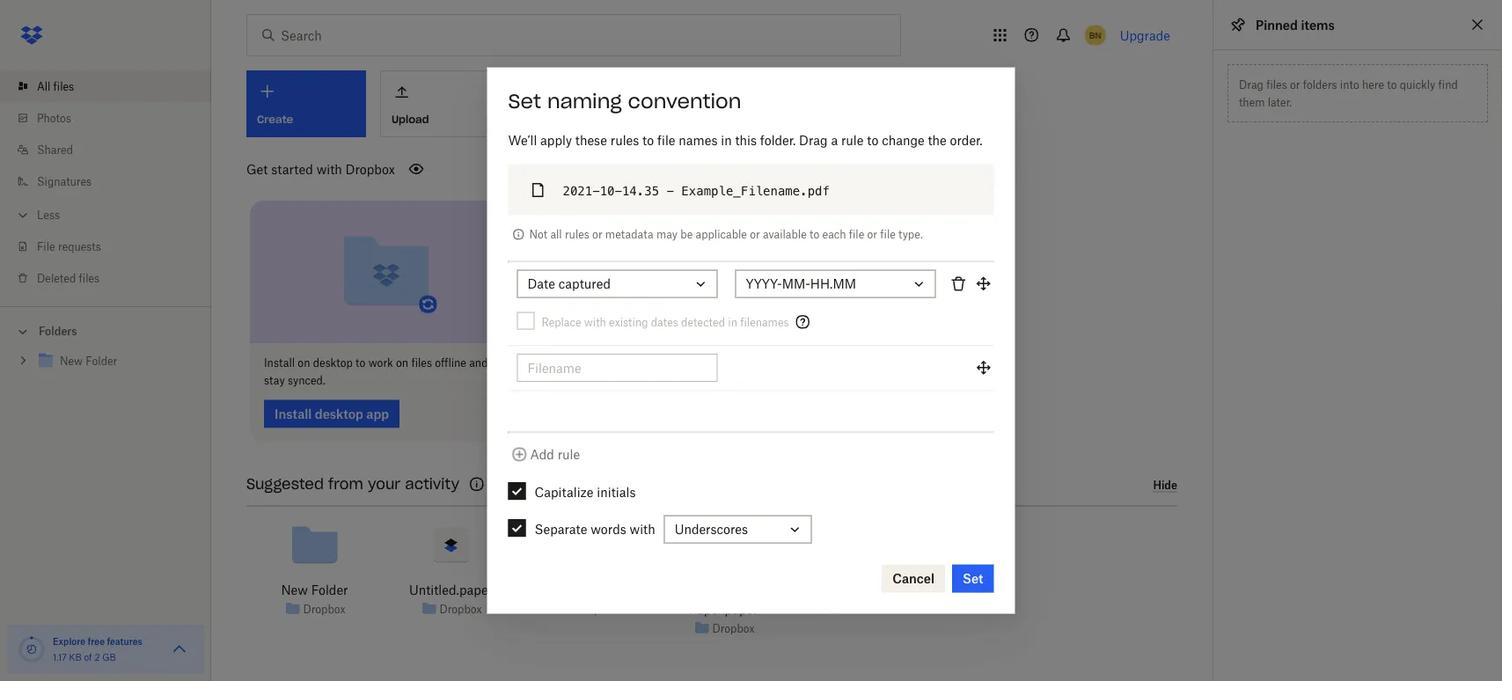 Task type: vqa. For each thing, say whether or not it's contained in the screenshot.


Task type: describe. For each thing, give the bounding box(es) containing it.
offline
[[435, 357, 467, 370]]

set button
[[953, 565, 994, 593]]

to left 'each'
[[810, 228, 820, 241]]

dropbox for new folder
[[303, 603, 346, 616]]

1.17
[[53, 652, 67, 663]]

captured
[[559, 276, 611, 291]]

add rule
[[530, 447, 580, 462]]

started
[[271, 162, 313, 177]]

date captured
[[528, 276, 611, 291]]

to left change
[[867, 133, 879, 148]]

paper.paper
[[690, 602, 759, 617]]

may
[[657, 228, 678, 241]]

1 horizontal spatial rule
[[842, 133, 864, 148]]

2023-
[[838, 583, 873, 598]]

2023-11
[[838, 583, 883, 598]]

0 horizontal spatial file
[[658, 133, 676, 148]]

separate
[[535, 522, 588, 537]]

order.
[[950, 133, 983, 148]]

filenames
[[741, 316, 789, 329]]

a
[[831, 133, 838, 148]]

-
[[667, 184, 674, 198]]

less
[[37, 208, 60, 221]]

_ getting star… paper.paper
[[679, 583, 769, 617]]

yyyy-
[[746, 276, 782, 291]]

get started with dropbox
[[247, 162, 395, 177]]

explore
[[53, 636, 86, 647]]

quota usage element
[[18, 636, 46, 664]]

all files link
[[14, 70, 211, 102]]

your
[[368, 475, 401, 494]]

create folder button
[[514, 70, 634, 137]]

all files list item
[[0, 70, 211, 102]]

drag
[[799, 133, 828, 148]]

1 vertical spatial in
[[728, 316, 738, 329]]

with for words
[[630, 522, 656, 537]]

dates
[[651, 316, 679, 329]]

set for set
[[963, 571, 984, 586]]

new folder for rightmost new folder link
[[842, 603, 899, 616]]

we'll apply these rules to file names in this folder. drag a rule to change the order.
[[508, 133, 983, 148]]

folder
[[565, 113, 597, 126]]

replace
[[542, 316, 582, 329]]

signatures link
[[14, 166, 211, 197]]

file requests
[[37, 240, 101, 253]]

from
[[328, 475, 363, 494]]

signatures
[[37, 175, 92, 188]]

0 vertical spatial in
[[721, 133, 732, 148]]

desktop
[[313, 357, 353, 370]]

1 or from the left
[[593, 228, 603, 241]]

words
[[591, 522, 627, 537]]

untitled.paper
[[409, 583, 493, 598]]

synced.
[[288, 374, 326, 387]]

new for rightmost new folder link
[[842, 603, 865, 616]]

2 on from the left
[[396, 357, 409, 370]]

detected
[[682, 316, 726, 329]]

set naming convention dialog
[[487, 67, 1016, 614]]

requests
[[58, 240, 101, 253]]

all
[[37, 80, 50, 93]]

of
[[84, 652, 92, 663]]

stay
[[264, 374, 285, 387]]

activity
[[405, 475, 460, 494]]

each
[[823, 228, 847, 241]]

2 horizontal spatial file
[[881, 228, 896, 241]]

dropbox link for _ getting star… paper.paper
[[713, 620, 755, 637]]

mm-
[[782, 276, 811, 291]]

14.35
[[622, 184, 660, 198]]

separate words with
[[535, 522, 656, 537]]

create
[[526, 113, 562, 126]]

_ getting star… paper.paper link
[[660, 581, 788, 619]]

available
[[763, 228, 807, 241]]

to down set naming convention
[[643, 133, 654, 148]]

all files
[[37, 80, 74, 93]]

gb
[[102, 652, 116, 663]]

1 on from the left
[[298, 357, 310, 370]]

deleted files
[[37, 272, 100, 285]]

Underscores button
[[664, 515, 812, 544]]

2021-10-14.35 - example_filename.pdf
[[563, 184, 830, 198]]

capitalize initials
[[535, 485, 636, 500]]

we'll
[[508, 133, 537, 148]]

all
[[551, 228, 562, 241]]

type.
[[899, 228, 923, 241]]

add
[[530, 447, 555, 462]]

file
[[37, 240, 55, 253]]

underscores
[[675, 522, 748, 537]]

untitled.paper link
[[409, 581, 493, 600]]

date
[[528, 276, 556, 291]]

shared
[[37, 143, 73, 156]]

folder for rightmost new folder link
[[867, 603, 899, 616]]

deleted
[[37, 272, 76, 285]]

YYYY-MM-HH.MM button
[[736, 270, 936, 298]]

deleted files link
[[14, 262, 211, 294]]

capitalize
[[535, 485, 594, 500]]

suggested from your activity
[[247, 475, 460, 494]]

replace with existing dates detected in filenames
[[542, 316, 789, 329]]

install on desktop to work on files offline and stay synced.
[[264, 357, 488, 387]]

less image
[[14, 206, 32, 224]]

record button
[[648, 70, 768, 137]]

naming
[[548, 89, 622, 113]]

dropbox for _ getting star… paper.paper
[[713, 622, 755, 635]]

cancel button
[[882, 565, 946, 593]]

dropbox image
[[14, 18, 49, 53]]

kb
[[69, 652, 82, 663]]



Task type: locate. For each thing, give the bounding box(es) containing it.
2 horizontal spatial files
[[412, 357, 432, 370]]

be
[[681, 228, 693, 241]]

get
[[247, 162, 268, 177]]

folders button
[[0, 318, 211, 344]]

0 vertical spatial new folder
[[281, 583, 348, 598]]

0 horizontal spatial folder
[[311, 583, 348, 598]]

1 vertical spatial set
[[963, 571, 984, 586]]

not all rules or metadata may be applicable or available to each file or file type.
[[530, 228, 923, 241]]

_
[[679, 583, 684, 598]]

the
[[928, 133, 947, 148]]

rule
[[842, 133, 864, 148], [558, 447, 580, 462]]

2021-
[[563, 184, 600, 198]]

suggested
[[247, 475, 324, 494]]

2 or from the left
[[750, 228, 760, 241]]

change
[[882, 133, 925, 148]]

file down record
[[658, 133, 676, 148]]

dropbox for untitled.paper
[[440, 603, 482, 616]]

1 vertical spatial rule
[[558, 447, 580, 462]]

1 horizontal spatial with
[[585, 316, 606, 329]]

work
[[369, 357, 393, 370]]

rule inside add rule button
[[558, 447, 580, 462]]

cancel
[[893, 571, 935, 586]]

star…
[[735, 583, 769, 598]]

applicable
[[696, 228, 747, 241]]

2 horizontal spatial or
[[868, 228, 878, 241]]

getting
[[687, 583, 732, 598]]

rules right all
[[565, 228, 590, 241]]

1 horizontal spatial folder
[[867, 603, 899, 616]]

free
[[88, 636, 105, 647]]

10-
[[600, 184, 622, 198]]

on up the synced.
[[298, 357, 310, 370]]

metadata
[[606, 228, 654, 241]]

or
[[593, 228, 603, 241], [750, 228, 760, 241], [868, 228, 878, 241]]

new folder
[[281, 583, 348, 598], [842, 603, 899, 616]]

files right deleted
[[79, 272, 100, 285]]

upgrade
[[1121, 28, 1171, 43]]

0 vertical spatial new folder link
[[281, 581, 348, 600]]

0 horizontal spatial on
[[298, 357, 310, 370]]

folder.
[[761, 133, 796, 148]]

1 vertical spatial rules
[[565, 228, 590, 241]]

file
[[658, 133, 676, 148], [849, 228, 865, 241], [881, 228, 896, 241]]

this
[[736, 133, 757, 148]]

upgrade link
[[1121, 28, 1171, 43]]

existing
[[609, 316, 648, 329]]

new for left new folder link
[[281, 583, 308, 598]]

0 horizontal spatial with
[[317, 162, 342, 177]]

in left this
[[721, 133, 732, 148]]

with for started
[[317, 162, 342, 177]]

example_filename.pdf
[[682, 184, 830, 198]]

to left work
[[356, 357, 366, 370]]

folder
[[311, 583, 348, 598], [867, 603, 899, 616]]

shared link
[[14, 134, 211, 166]]

0 horizontal spatial or
[[593, 228, 603, 241]]

0 vertical spatial new
[[281, 583, 308, 598]]

3 or from the left
[[868, 228, 878, 241]]

or left metadata at the left top of the page
[[593, 228, 603, 241]]

with right words
[[630, 522, 656, 537]]

set for set naming convention
[[508, 89, 541, 113]]

set naming convention
[[508, 89, 742, 113]]

create folder
[[526, 113, 597, 126]]

with left existing
[[585, 316, 606, 329]]

0 horizontal spatial set
[[508, 89, 541, 113]]

install
[[264, 357, 295, 370]]

file right 'each'
[[849, 228, 865, 241]]

rules right these
[[611, 133, 639, 148]]

0 vertical spatial files
[[53, 80, 74, 93]]

0 vertical spatial rule
[[842, 133, 864, 148]]

and
[[469, 357, 488, 370]]

dropbox link for untitled.paper
[[440, 601, 482, 618]]

close right sidebar image
[[1468, 14, 1489, 35]]

hh.mm
[[811, 276, 857, 291]]

1 horizontal spatial or
[[750, 228, 760, 241]]

pinned items
[[1256, 17, 1336, 32]]

1 vertical spatial with
[[585, 316, 606, 329]]

folder for left new folder link
[[311, 583, 348, 598]]

in right detected
[[728, 316, 738, 329]]

1 horizontal spatial rules
[[611, 133, 639, 148]]

in
[[721, 133, 732, 148], [728, 316, 738, 329]]

set right cancel button
[[963, 571, 984, 586]]

set inside button
[[963, 571, 984, 586]]

1 horizontal spatial file
[[849, 228, 865, 241]]

list containing all files
[[0, 60, 211, 306]]

files right all
[[53, 80, 74, 93]]

new folder link
[[281, 581, 348, 600], [842, 601, 899, 618]]

dropbox
[[346, 162, 395, 177], [303, 603, 346, 616], [440, 603, 482, 616], [576, 603, 619, 616], [713, 622, 755, 635]]

1 horizontal spatial new folder link
[[842, 601, 899, 618]]

files inside the install on desktop to work on files offline and stay synced.
[[412, 357, 432, 370]]

with
[[317, 162, 342, 177], [585, 316, 606, 329], [630, 522, 656, 537]]

convention
[[628, 89, 742, 113]]

or left available
[[750, 228, 760, 241]]

features
[[107, 636, 143, 647]]

yyyy-mm-hh.mm
[[746, 276, 857, 291]]

record
[[659, 113, 698, 126]]

0 horizontal spatial rules
[[565, 228, 590, 241]]

1 horizontal spatial new folder
[[842, 603, 899, 616]]

rule right "a"
[[842, 133, 864, 148]]

rule right add
[[558, 447, 580, 462]]

files inside deleted files 'link'
[[79, 272, 100, 285]]

0 vertical spatial folder
[[311, 583, 348, 598]]

11
[[873, 583, 883, 598]]

0 horizontal spatial rule
[[558, 447, 580, 462]]

add rule button
[[509, 444, 580, 465]]

0 vertical spatial set
[[508, 89, 541, 113]]

pinned
[[1256, 17, 1299, 32]]

photos link
[[14, 102, 211, 134]]

2 horizontal spatial with
[[630, 522, 656, 537]]

not
[[530, 228, 548, 241]]

new folder for left new folder link
[[281, 583, 348, 598]]

1 horizontal spatial set
[[963, 571, 984, 586]]

1 horizontal spatial files
[[79, 272, 100, 285]]

explore free features 1.17 kb of 2 gb
[[53, 636, 143, 663]]

on right work
[[396, 357, 409, 370]]

these
[[576, 133, 607, 148]]

1 vertical spatial new folder
[[842, 603, 899, 616]]

to inside the install on desktop to work on files offline and stay synced.
[[356, 357, 366, 370]]

names
[[679, 133, 718, 148]]

set up 'we'll'
[[508, 89, 541, 113]]

or right 'each'
[[868, 228, 878, 241]]

files for deleted files
[[79, 272, 100, 285]]

Date captured button
[[517, 270, 718, 298]]

2023-11 link
[[838, 581, 883, 600]]

2 vertical spatial with
[[630, 522, 656, 537]]

file left type.
[[881, 228, 896, 241]]

dropbox link for new folder
[[303, 601, 346, 618]]

Filename text field
[[528, 358, 707, 378]]

0 vertical spatial rules
[[611, 133, 639, 148]]

folders
[[39, 325, 77, 338]]

list
[[0, 60, 211, 306]]

2 vertical spatial files
[[412, 357, 432, 370]]

0 horizontal spatial new
[[281, 583, 308, 598]]

1 horizontal spatial new
[[842, 603, 865, 616]]

1 vertical spatial files
[[79, 272, 100, 285]]

1 horizontal spatial on
[[396, 357, 409, 370]]

files inside all files link
[[53, 80, 74, 93]]

1 vertical spatial new
[[842, 603, 865, 616]]

to
[[643, 133, 654, 148], [867, 133, 879, 148], [810, 228, 820, 241], [356, 357, 366, 370]]

0 horizontal spatial new folder link
[[281, 581, 348, 600]]

1 vertical spatial new folder link
[[842, 601, 899, 618]]

0 horizontal spatial files
[[53, 80, 74, 93]]

new
[[281, 583, 308, 598], [842, 603, 865, 616]]

files for all files
[[53, 80, 74, 93]]

files left offline
[[412, 357, 432, 370]]

1 vertical spatial folder
[[867, 603, 899, 616]]

0 vertical spatial with
[[317, 162, 342, 177]]

with right started
[[317, 162, 342, 177]]

0 horizontal spatial new folder
[[281, 583, 348, 598]]



